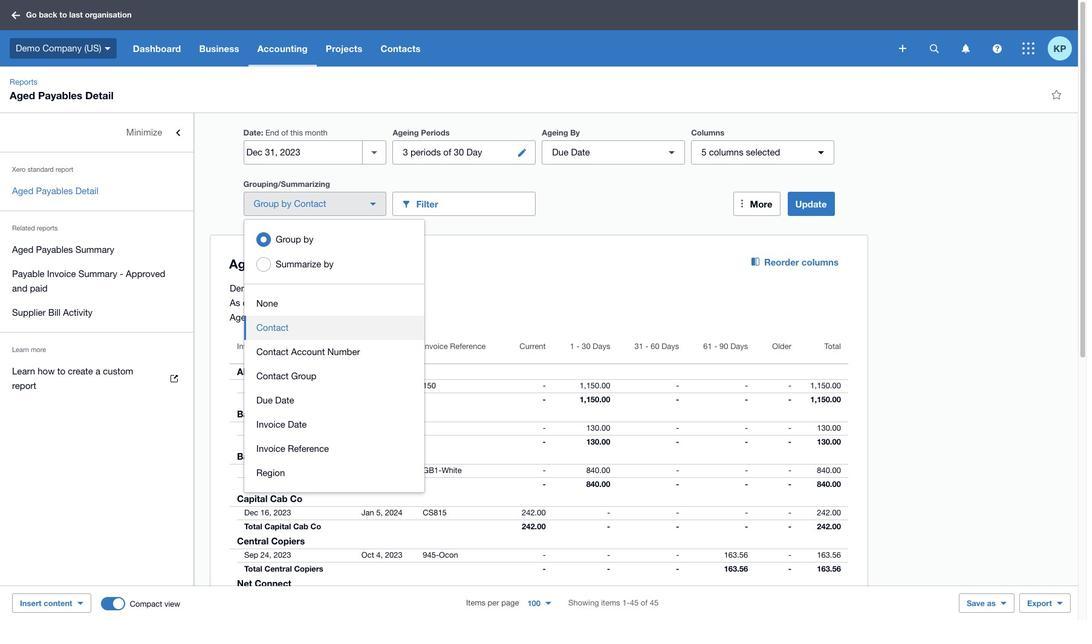 Task type: vqa. For each thing, say whether or not it's contained in the screenshot.


Task type: describe. For each thing, give the bounding box(es) containing it.
1 vertical spatial detail
[[75, 186, 99, 196]]

add to favourites image
[[1045, 82, 1069, 106]]

learn how to create a custom report link
[[0, 359, 194, 398]]

grouping/summarizing
[[244, 179, 330, 189]]

by inside "demo company (us) as of december 31, 2023 ageing by due date"
[[261, 312, 271, 322]]

group inside button
[[291, 371, 317, 381]]

0 horizontal spatial abc
[[237, 366, 257, 377]]

net connect
[[237, 578, 292, 589]]

of right 1-
[[641, 598, 648, 607]]

demo company (us) button
[[0, 30, 124, 67]]

custom
[[103, 366, 133, 376]]

group by button
[[244, 227, 425, 252]]

0 vertical spatial 30
[[454, 147, 464, 157]]

due date for top due date button
[[362, 342, 394, 351]]

gb1-white link
[[416, 465, 469, 477]]

date up abc furniture on the bottom left of the page
[[264, 342, 281, 351]]

bayside up dec 14, 2023 link
[[237, 451, 271, 462]]

more
[[751, 198, 773, 209]]

- inside "31 - 60 days" button
[[646, 342, 649, 351]]

showing items 1-45 of 45
[[569, 598, 659, 607]]

oct 4, 2023
[[362, 551, 403, 560]]

summary for invoice
[[78, 269, 117, 279]]

save as button
[[960, 594, 1015, 613]]

Select end date field
[[244, 141, 363, 164]]

more
[[31, 346, 46, 353]]

net
[[237, 578, 252, 589]]

contact inside group by contact popup button
[[294, 198, 326, 209]]

page
[[502, 598, 519, 607]]

31 - 60 days button
[[618, 335, 687, 364]]

30 inside report output element
[[582, 342, 591, 351]]

contact group
[[257, 371, 317, 381]]

learn more
[[12, 346, 46, 353]]

summarize by button
[[244, 252, 425, 277]]

group for group by
[[276, 234, 301, 244]]

approved
[[126, 269, 165, 279]]

contacts
[[381, 43, 421, 54]]

5 columns selected
[[702, 147, 781, 157]]

aged payables summary link
[[0, 238, 194, 262]]

jan 5, 2024 link
[[354, 507, 410, 519]]

date up total bayside club
[[288, 419, 307, 430]]

due for due date popup button at the top of the page
[[553, 147, 569, 157]]

ageing for ageing periods
[[393, 128, 419, 137]]

capital cab co
[[237, 493, 303, 504]]

payable invoice summary - approved and paid
[[12, 269, 165, 293]]

report output element
[[230, 335, 849, 620]]

of inside "demo company (us) as of december 31, 2023 ageing by due date"
[[243, 298, 251, 308]]

2023 for sep 24, 2023
[[274, 551, 291, 560]]

1 vertical spatial central
[[265, 564, 292, 574]]

(us) for demo company (us) as of december 31, 2023 ageing by due date
[[299, 283, 316, 293]]

date : end of this month
[[244, 128, 328, 137]]

- inside payable invoice summary - approved and paid
[[120, 269, 123, 279]]

13,
[[261, 381, 272, 390]]

items per page
[[466, 598, 519, 607]]

contact for contact
[[257, 322, 289, 333]]

reorder columns
[[765, 257, 839, 267]]

ageing periods
[[393, 128, 450, 137]]

contact account number button
[[244, 340, 425, 364]]

dashboard link
[[124, 30, 190, 67]]

standard
[[28, 166, 54, 173]]

ageing for ageing by
[[542, 128, 569, 137]]

oct 4, 2023 link
[[354, 549, 410, 561]]

bayside up "dec 11, 2023" link
[[237, 408, 271, 419]]

days for 61 - 90 days
[[731, 342, 749, 351]]

view
[[165, 599, 180, 608]]

contact for contact group
[[257, 371, 289, 381]]

cs815 link
[[416, 507, 454, 519]]

60
[[651, 342, 660, 351]]

3
[[403, 147, 408, 157]]

invoice up "150" at the left bottom
[[423, 342, 448, 351]]

dec 11, 2023
[[244, 424, 291, 433]]

more button
[[734, 192, 781, 216]]

periods
[[421, 128, 450, 137]]

total for total abc furniture
[[244, 394, 263, 404]]

16,
[[261, 508, 272, 517]]

2023 for dec 16, 2023
[[274, 508, 291, 517]]

1 45 from the left
[[630, 598, 639, 607]]

svg image inside demo company (us) popup button
[[105, 47, 111, 50]]

days for 31 - 60 days
[[662, 342, 680, 351]]

1 horizontal spatial abc
[[265, 394, 281, 404]]

organisation
[[85, 10, 132, 20]]

0 vertical spatial wholesale
[[274, 451, 319, 462]]

aged for aged payables summary
[[12, 244, 33, 255]]

none button
[[244, 292, 425, 316]]

0 horizontal spatial cab
[[270, 493, 288, 504]]

group by
[[276, 234, 314, 244]]

oct
[[362, 551, 374, 560]]

learn for learn more
[[12, 346, 29, 353]]

abc furniture
[[237, 366, 298, 377]]

learn for learn how to create a custom report
[[12, 366, 35, 376]]

1 horizontal spatial co
[[311, 522, 321, 531]]

2 130.00 link from the left
[[810, 422, 849, 434]]

minimize
[[126, 127, 162, 137]]

region
[[257, 468, 285, 478]]

4,
[[377, 551, 383, 560]]

1 vertical spatial due date button
[[244, 388, 425, 413]]

- inside the 1 - 30 days button
[[577, 342, 580, 351]]

1 840.00 link from the left
[[579, 465, 618, 477]]

14,
[[261, 466, 272, 475]]

selected
[[747, 147, 781, 157]]

61
[[704, 342, 713, 351]]

2023 inside "demo company (us) as of december 31, 2023 ageing by due date"
[[313, 298, 333, 308]]

1 163.56 link from the left
[[717, 549, 756, 561]]

945-ocon
[[423, 551, 458, 560]]

1 vertical spatial svg image
[[993, 44, 1002, 53]]

0 vertical spatial furniture
[[259, 366, 298, 377]]

detail inside reports aged payables detail
[[85, 89, 114, 102]]

1 vertical spatial furniture
[[284, 394, 318, 404]]

none
[[257, 298, 278, 309]]

24,
[[261, 551, 272, 560]]

go back to last organisation link
[[7, 4, 139, 26]]

1 - 30 days button
[[553, 335, 618, 364]]

save as
[[967, 598, 997, 608]]

learn how to create a custom report
[[12, 366, 133, 391]]

bayside down the "region"
[[265, 479, 294, 489]]

reorder columns button
[[742, 250, 849, 274]]

sep
[[244, 551, 258, 560]]

ageing inside "demo company (us) as of december 31, 2023 ageing by due date"
[[230, 312, 258, 322]]

cs815
[[423, 508, 447, 517]]

bayside up bayside wholesale
[[265, 437, 294, 447]]

connect
[[255, 578, 292, 589]]

aged payables summary
[[12, 244, 114, 255]]

list of convenience dates image
[[363, 140, 387, 165]]

company for demo company (us) as of december 31, 2023 ageing by due date
[[257, 283, 296, 293]]

current button
[[503, 335, 553, 364]]

older button
[[756, 335, 799, 364]]

sep 24, 2023 link
[[230, 549, 299, 561]]

54.13 link
[[584, 592, 618, 604]]

total for total
[[825, 342, 842, 351]]

jan 5, 2024
[[362, 508, 403, 517]]

1 1,150.00 link from the left
[[573, 380, 618, 392]]

insert content
[[20, 598, 72, 608]]

61 - 90 days
[[704, 342, 749, 351]]

1 vertical spatial invoice date button
[[244, 413, 425, 437]]

to for create
[[57, 366, 65, 376]]

date down dec 13, 2023
[[275, 395, 294, 405]]

columns for 5
[[710, 147, 744, 157]]

by
[[571, 128, 580, 137]]

dec for dec 14, 2023
[[244, 466, 258, 475]]

aged for aged payables detail
[[12, 186, 33, 196]]

and
[[12, 283, 27, 293]]

total for total bayside wholesale
[[244, 479, 263, 489]]

1 vertical spatial wholesale
[[297, 479, 335, 489]]

go back to last organisation
[[26, 10, 132, 20]]

dec 16, 2023 link
[[230, 507, 299, 519]]

as
[[988, 598, 997, 608]]

jan
[[362, 508, 374, 517]]

1 vertical spatial invoice reference button
[[244, 437, 425, 461]]

showing
[[569, 598, 599, 607]]

invoice reference for invoice reference button to the top
[[423, 342, 486, 351]]

to for last
[[60, 10, 67, 20]]

31
[[635, 342, 644, 351]]

aged payables detail
[[12, 186, 99, 196]]

dec 14, 2023 link
[[230, 465, 299, 477]]

ageing by
[[542, 128, 580, 137]]



Task type: locate. For each thing, give the bounding box(es) containing it.
due date inside 'list box'
[[257, 395, 294, 405]]

1 vertical spatial co
[[311, 522, 321, 531]]

projects button
[[317, 30, 372, 67]]

1 vertical spatial report
[[12, 381, 36, 391]]

1 horizontal spatial report
[[56, 166, 73, 173]]

days inside button
[[662, 342, 680, 351]]

1 horizontal spatial club
[[297, 437, 314, 447]]

supplier
[[12, 307, 46, 318]]

163.56 link
[[717, 549, 756, 561], [810, 549, 849, 561]]

dec for dec 11, 2023
[[244, 424, 258, 433]]

account
[[291, 347, 325, 357]]

learn down learn more
[[12, 366, 35, 376]]

insert
[[20, 598, 42, 608]]

0 vertical spatial to
[[60, 10, 67, 20]]

1 horizontal spatial cab
[[293, 522, 309, 531]]

ageing up "3"
[[393, 128, 419, 137]]

due date inside popup button
[[553, 147, 590, 157]]

group down grouping/summarizing
[[254, 198, 279, 209]]

group
[[244, 220, 425, 493]]

1 vertical spatial summary
[[78, 269, 117, 279]]

total for total central copiers
[[244, 564, 263, 574]]

how
[[38, 366, 55, 376]]

columns
[[692, 128, 725, 137]]

create
[[68, 366, 93, 376]]

1 54.13 from the top
[[591, 593, 611, 602]]

central up sep
[[237, 535, 269, 546]]

banner containing kp
[[0, 0, 1079, 67]]

company up december
[[257, 283, 296, 293]]

business
[[199, 43, 239, 54]]

days right 90 at the right bottom of page
[[731, 342, 749, 351]]

group up summarize
[[276, 234, 301, 244]]

dec 11, 2023 link
[[230, 422, 299, 434]]

to inside 'learn how to create a custom report'
[[57, 366, 65, 376]]

ageing left by
[[542, 128, 569, 137]]

invoice reference down dec 11, 2023 on the bottom of page
[[257, 444, 329, 454]]

days right the 1
[[593, 342, 611, 351]]

by down none
[[261, 312, 271, 322]]

learn
[[12, 346, 29, 353], [12, 366, 35, 376]]

report up aged payables detail
[[56, 166, 73, 173]]

due date button
[[354, 335, 416, 364], [244, 388, 425, 413]]

bayside wholesale
[[237, 451, 319, 462]]

by for summarize by
[[324, 259, 334, 269]]

reference left current button
[[450, 342, 486, 351]]

aged inside aged payables summary link
[[12, 244, 33, 255]]

dec for dec 16, 2023
[[244, 508, 258, 517]]

summary
[[75, 244, 114, 255], [78, 269, 117, 279]]

due down ageing by in the top of the page
[[553, 147, 569, 157]]

0 vertical spatial payables
[[38, 89, 82, 102]]

1 vertical spatial group
[[276, 234, 301, 244]]

3 dec from the top
[[244, 466, 258, 475]]

2023 right 4,
[[385, 551, 403, 560]]

1 242.00 link from the left
[[515, 507, 553, 519]]

due date
[[553, 147, 590, 157], [362, 342, 394, 351], [257, 395, 294, 405]]

dec left 11,
[[244, 424, 258, 433]]

svg image
[[11, 11, 20, 19], [993, 44, 1002, 53]]

0 vertical spatial report
[[56, 166, 73, 173]]

by inside group by button
[[304, 234, 314, 244]]

invoice date inside report output element
[[237, 342, 281, 351]]

invoice reference button up "150" at the left bottom
[[416, 335, 503, 364]]

1 horizontal spatial invoice reference
[[423, 342, 486, 351]]

demo for demo company (us) as of december 31, 2023 ageing by due date
[[230, 283, 254, 293]]

2 242.00 link from the left
[[810, 507, 849, 519]]

1 vertical spatial invoice reference
[[257, 444, 329, 454]]

1 vertical spatial copiers
[[294, 564, 324, 574]]

1 horizontal spatial reference
[[450, 342, 486, 351]]

group for group by contact
[[254, 198, 279, 209]]

columns right 5
[[710, 147, 744, 157]]

summarize by
[[276, 259, 334, 269]]

bill
[[48, 307, 61, 318]]

invoice down the aged payables summary
[[47, 269, 76, 279]]

due date for due date popup button at the top of the page
[[553, 147, 590, 157]]

1 horizontal spatial svg image
[[993, 44, 1002, 53]]

total capital cab co
[[244, 522, 321, 531]]

company for demo company (us)
[[42, 43, 82, 53]]

business button
[[190, 30, 248, 67]]

1 vertical spatial invoice date
[[257, 419, 307, 430]]

150
[[423, 381, 436, 390]]

copiers down total capital cab co
[[271, 535, 305, 546]]

1 horizontal spatial due
[[362, 342, 376, 351]]

per
[[488, 598, 500, 607]]

aged down related on the left top
[[12, 244, 33, 255]]

banner
[[0, 0, 1079, 67]]

svg image
[[1023, 42, 1035, 54], [930, 44, 939, 53], [962, 44, 970, 53], [900, 45, 907, 52], [105, 47, 111, 50]]

0 horizontal spatial due date
[[257, 395, 294, 405]]

0 vertical spatial summary
[[75, 244, 114, 255]]

capital up central copiers in the bottom of the page
[[265, 522, 291, 531]]

to inside "banner"
[[60, 10, 67, 20]]

aged down reports link
[[10, 89, 35, 102]]

this
[[291, 128, 303, 137]]

0 vertical spatial central
[[237, 535, 269, 546]]

filter
[[417, 198, 439, 209]]

total down dec 16, 2023 link
[[244, 522, 263, 531]]

2 horizontal spatial days
[[731, 342, 749, 351]]

0 vertical spatial invoice date button
[[230, 335, 354, 364]]

older
[[773, 342, 792, 351]]

30 right the 1
[[582, 342, 591, 351]]

due for top due date button
[[362, 342, 376, 351]]

1 vertical spatial club
[[297, 437, 314, 447]]

(us) up 31,
[[299, 283, 316, 293]]

xero standard report
[[12, 166, 73, 173]]

2 163.56 link from the left
[[810, 549, 849, 561]]

group containing group by
[[244, 220, 425, 493]]

demo up "as"
[[230, 283, 254, 293]]

due inside 'list box'
[[257, 395, 273, 405]]

1 vertical spatial cab
[[293, 522, 309, 531]]

0 vertical spatial invoice reference
[[423, 342, 486, 351]]

current
[[520, 342, 546, 351]]

reorder
[[765, 257, 800, 267]]

0 horizontal spatial report
[[12, 381, 36, 391]]

payables down xero standard report
[[36, 186, 73, 196]]

invoice reference for bottommost invoice reference button
[[257, 444, 329, 454]]

of inside button
[[444, 147, 452, 157]]

invoice reference inside report output element
[[423, 342, 486, 351]]

2023 for dec 13, 2023
[[274, 381, 291, 390]]

total down dec 13, 2023 link
[[244, 394, 263, 404]]

total for total bayside club
[[244, 437, 263, 447]]

due date button
[[542, 140, 686, 165]]

2 vertical spatial payables
[[36, 244, 73, 255]]

1 learn from the top
[[12, 346, 29, 353]]

1 horizontal spatial company
[[257, 283, 296, 293]]

summarize
[[276, 259, 321, 269]]

1 vertical spatial reference
[[288, 444, 329, 454]]

2023 up total central copiers
[[274, 551, 291, 560]]

by
[[282, 198, 292, 209], [304, 234, 314, 244], [324, 259, 334, 269], [261, 312, 271, 322]]

1 vertical spatial company
[[257, 283, 296, 293]]

ageing down "as"
[[230, 312, 258, 322]]

aged payables detail link
[[0, 179, 194, 203]]

2023 down bayside wholesale
[[274, 466, 291, 475]]

1 horizontal spatial (us)
[[299, 283, 316, 293]]

total right older
[[825, 342, 842, 351]]

0 horizontal spatial 840.00 link
[[579, 465, 618, 477]]

reference inside 'list box'
[[288, 444, 329, 454]]

filter button
[[393, 192, 536, 216]]

dec left 16,
[[244, 508, 258, 517]]

1,150.00 link
[[573, 380, 618, 392], [804, 380, 849, 392]]

due up bayside club
[[257, 395, 273, 405]]

0 vertical spatial co
[[290, 493, 303, 504]]

0 horizontal spatial 163.56 link
[[717, 549, 756, 561]]

items
[[466, 598, 486, 607]]

2 54.13 from the top
[[591, 606, 611, 616]]

2 dec from the top
[[244, 424, 258, 433]]

invoice
[[47, 269, 76, 279], [237, 342, 262, 351], [423, 342, 448, 351], [257, 419, 285, 430], [257, 444, 285, 454]]

1,150.00
[[580, 381, 611, 390], [811, 381, 842, 390], [580, 394, 611, 404], [811, 394, 842, 404]]

0 vertical spatial company
[[42, 43, 82, 53]]

0 horizontal spatial 1,150.00 link
[[573, 380, 618, 392]]

date inside popup button
[[571, 147, 590, 157]]

invoice reference up "150" at the left bottom
[[423, 342, 486, 351]]

0 horizontal spatial club
[[274, 408, 294, 419]]

gb1-
[[423, 466, 442, 475]]

columns for reorder
[[802, 257, 839, 267]]

0 horizontal spatial reference
[[288, 444, 329, 454]]

1 vertical spatial to
[[57, 366, 65, 376]]

0 vertical spatial 54.13
[[591, 593, 611, 602]]

dec left 14,
[[244, 466, 258, 475]]

date
[[291, 312, 309, 322]]

1 horizontal spatial 242.00 link
[[810, 507, 849, 519]]

0 horizontal spatial demo
[[16, 43, 40, 53]]

0 horizontal spatial 242.00 link
[[515, 507, 553, 519]]

payables down reports
[[36, 244, 73, 255]]

(us) inside demo company (us) popup button
[[84, 43, 101, 53]]

date right number in the bottom of the page
[[378, 342, 394, 351]]

aged inside reports aged payables detail
[[10, 89, 35, 102]]

of inside date : end of this month
[[282, 128, 288, 137]]

0 vertical spatial due
[[553, 147, 569, 157]]

invoice up abc furniture on the bottom left of the page
[[237, 342, 262, 351]]

ocon
[[439, 551, 458, 560]]

0 vertical spatial detail
[[85, 89, 114, 102]]

demo inside "demo company (us) as of december 31, 2023 ageing by due date"
[[230, 283, 254, 293]]

group inside button
[[276, 234, 301, 244]]

total inside total button
[[825, 342, 842, 351]]

1 horizontal spatial 840.00 link
[[810, 465, 849, 477]]

due date down dec 13, 2023
[[257, 395, 294, 405]]

0 vertical spatial columns
[[710, 147, 744, 157]]

furniture up dec 13, 2023
[[259, 366, 298, 377]]

due date button down contact account number 'button'
[[244, 388, 425, 413]]

1 horizontal spatial 45
[[650, 598, 659, 607]]

kp button
[[1049, 30, 1079, 67]]

columns
[[710, 147, 744, 157], [802, 257, 839, 267]]

54.13
[[591, 593, 611, 602], [591, 606, 611, 616]]

0 vertical spatial due date button
[[354, 335, 416, 364]]

0 vertical spatial group
[[254, 198, 279, 209]]

demo for demo company (us)
[[16, 43, 40, 53]]

1 vertical spatial 54.13
[[591, 606, 611, 616]]

detail
[[85, 89, 114, 102], [75, 186, 99, 196]]

region button
[[244, 461, 425, 485]]

0 horizontal spatial svg image
[[11, 11, 20, 19]]

0 vertical spatial capital
[[237, 493, 268, 504]]

reference for invoice reference button to the top
[[450, 342, 486, 351]]

abc up dec 13, 2023 link
[[237, 366, 257, 377]]

by inside group by contact popup button
[[282, 198, 292, 209]]

1,150.00 link down the 1 - 30 days button
[[573, 380, 618, 392]]

of right "as"
[[243, 298, 251, 308]]

1 horizontal spatial due date
[[362, 342, 394, 351]]

columns inside button
[[802, 257, 839, 267]]

1 vertical spatial capital
[[265, 522, 291, 531]]

date left end on the top
[[244, 128, 261, 137]]

days for 1 - 30 days
[[593, 342, 611, 351]]

by inside summarize by button
[[324, 259, 334, 269]]

1 days from the left
[[593, 342, 611, 351]]

dec 14, 2023
[[244, 466, 291, 475]]

0 horizontal spatial days
[[593, 342, 611, 351]]

2 horizontal spatial ageing
[[542, 128, 569, 137]]

45 right 'items'
[[630, 598, 639, 607]]

0 vertical spatial reference
[[450, 342, 486, 351]]

company inside "demo company (us) as of december 31, 2023 ageing by due date"
[[257, 283, 296, 293]]

columns right reorder
[[802, 257, 839, 267]]

back
[[39, 10, 57, 20]]

total down "dec 11, 2023" link
[[244, 437, 263, 447]]

1 horizontal spatial demo
[[230, 283, 254, 293]]

1 vertical spatial columns
[[802, 257, 839, 267]]

due inside report output element
[[362, 342, 376, 351]]

31 - 60 days
[[635, 342, 680, 351]]

0 vertical spatial (us)
[[84, 43, 101, 53]]

2 840.00 link from the left
[[810, 465, 849, 477]]

invoice up total bayside club
[[257, 419, 285, 430]]

co
[[290, 493, 303, 504], [311, 522, 321, 531]]

dec
[[244, 381, 258, 390], [244, 424, 258, 433], [244, 466, 258, 475], [244, 508, 258, 517]]

svg image inside the go back to last organisation link
[[11, 11, 20, 19]]

945-ocon link
[[416, 549, 466, 561]]

0 vertical spatial invoice date
[[237, 342, 281, 351]]

december
[[253, 298, 295, 308]]

invoice reference inside 'list box'
[[257, 444, 329, 454]]

1 dec from the top
[[244, 381, 258, 390]]

1 horizontal spatial 1,150.00 link
[[804, 380, 849, 392]]

0 horizontal spatial due
[[257, 395, 273, 405]]

0 vertical spatial due date
[[553, 147, 590, 157]]

45 right 1-
[[650, 598, 659, 607]]

due inside popup button
[[553, 147, 569, 157]]

0 vertical spatial copiers
[[271, 535, 305, 546]]

0 horizontal spatial (us)
[[84, 43, 101, 53]]

1-
[[623, 598, 630, 607]]

4 dec from the top
[[244, 508, 258, 517]]

supplier bill activity link
[[0, 301, 194, 325]]

dec 13, 2023
[[244, 381, 291, 390]]

reference
[[450, 342, 486, 351], [288, 444, 329, 454]]

1 - 30 days
[[570, 342, 611, 351]]

contacts button
[[372, 30, 430, 67]]

invoice date up abc furniture on the bottom left of the page
[[237, 342, 281, 351]]

due right number in the bottom of the page
[[362, 342, 376, 351]]

of left this
[[282, 128, 288, 137]]

by down group by button
[[324, 259, 334, 269]]

2 days from the left
[[662, 342, 680, 351]]

central up connect at bottom
[[265, 564, 292, 574]]

by for group by contact
[[282, 198, 292, 209]]

100
[[528, 598, 541, 608]]

0 horizontal spatial 45
[[630, 598, 639, 607]]

invoice date button up contact group
[[230, 335, 354, 364]]

1 horizontal spatial 30
[[582, 342, 591, 351]]

2023 up total capital cab co
[[274, 508, 291, 517]]

0 vertical spatial invoice reference button
[[416, 335, 503, 364]]

945-
[[423, 551, 439, 560]]

to right how at the bottom of the page
[[57, 366, 65, 376]]

2023 for dec 11, 2023
[[274, 424, 291, 433]]

invoice reference button
[[416, 335, 503, 364], [244, 437, 425, 461]]

1 vertical spatial due date
[[362, 342, 394, 351]]

capital
[[237, 493, 268, 504], [265, 522, 291, 531]]

list box
[[244, 220, 425, 493]]

due date inside report output element
[[362, 342, 394, 351]]

cab up dec 16, 2023
[[270, 493, 288, 504]]

by for group by
[[304, 234, 314, 244]]

54.13 left 1-
[[591, 593, 611, 602]]

reference inside report output element
[[450, 342, 486, 351]]

2 1,150.00 link from the left
[[804, 380, 849, 392]]

accounting button
[[248, 30, 317, 67]]

contact inside contact group button
[[257, 371, 289, 381]]

aged inside aged payables detail link
[[12, 186, 33, 196]]

2 vertical spatial group
[[291, 371, 317, 381]]

invoice date inside 'list box'
[[257, 419, 307, 430]]

to left last
[[60, 10, 67, 20]]

contact inside contact account number 'button'
[[257, 347, 289, 357]]

contact group button
[[244, 364, 425, 388]]

demo inside demo company (us) popup button
[[16, 43, 40, 53]]

1 horizontal spatial columns
[[802, 257, 839, 267]]

invoice inside payable invoice summary - approved and paid
[[47, 269, 76, 279]]

contact inside contact button
[[257, 322, 289, 333]]

invoice date up total bayside club
[[257, 419, 307, 430]]

2023 for oct 4, 2023
[[385, 551, 403, 560]]

1 vertical spatial abc
[[265, 394, 281, 404]]

1 horizontal spatial 130.00 link
[[810, 422, 849, 434]]

2 learn from the top
[[12, 366, 35, 376]]

payables for detail
[[36, 186, 73, 196]]

reference up region button
[[288, 444, 329, 454]]

summary inside payable invoice summary - approved and paid
[[78, 269, 117, 279]]

0 vertical spatial demo
[[16, 43, 40, 53]]

1 130.00 link from the left
[[579, 422, 618, 434]]

payables down reports link
[[38, 89, 82, 102]]

3 days from the left
[[731, 342, 749, 351]]

total abc furniture
[[244, 394, 318, 404]]

total down sep
[[244, 564, 263, 574]]

demo down go
[[16, 43, 40, 53]]

supplier bill activity
[[12, 307, 93, 318]]

0 horizontal spatial 30
[[454, 147, 464, 157]]

update
[[796, 198, 827, 209]]

due date right number in the bottom of the page
[[362, 342, 394, 351]]

(us) for demo company (us)
[[84, 43, 101, 53]]

2023 up total bayside club
[[274, 424, 291, 433]]

0 vertical spatial aged
[[10, 89, 35, 102]]

furniture down contact group
[[284, 394, 318, 404]]

2023 for dec 14, 2023
[[274, 466, 291, 475]]

1 vertical spatial learn
[[12, 366, 35, 376]]

1 horizontal spatial 163.56 link
[[810, 549, 849, 561]]

summary for payables
[[75, 244, 114, 255]]

due for due date button to the bottom
[[257, 395, 273, 405]]

2023 right 31,
[[313, 298, 333, 308]]

projects
[[326, 43, 363, 54]]

dec for dec 13, 2023
[[244, 381, 258, 390]]

total for total capital cab co
[[244, 522, 263, 531]]

invoice date button down contact group button
[[244, 413, 425, 437]]

related reports
[[12, 224, 58, 232]]

contact account number
[[257, 347, 360, 357]]

payables inside reports aged payables detail
[[38, 89, 82, 102]]

- inside '61 - 90 days' button
[[715, 342, 718, 351]]

1 horizontal spatial days
[[662, 342, 680, 351]]

report inside 'learn how to create a custom report'
[[12, 381, 36, 391]]

reference for bottommost invoice reference button
[[288, 444, 329, 454]]

(us) inside "demo company (us) as of december 31, 2023 ageing by due date"
[[299, 283, 316, 293]]

club down "total abc furniture"
[[274, 408, 294, 419]]

group inside popup button
[[254, 198, 279, 209]]

invoice down dec 11, 2023 on the bottom of page
[[257, 444, 285, 454]]

company inside popup button
[[42, 43, 82, 53]]

summary up payable invoice summary - approved and paid 'link'
[[75, 244, 114, 255]]

payables for summary
[[36, 244, 73, 255]]

0 horizontal spatial columns
[[710, 147, 744, 157]]

total down dec 14, 2023 link
[[244, 479, 263, 489]]

0 horizontal spatial 130.00 link
[[579, 422, 618, 434]]

0 horizontal spatial co
[[290, 493, 303, 504]]

dec 13, 2023 link
[[230, 380, 299, 392]]

1 vertical spatial aged
[[12, 186, 33, 196]]

3 periods of 30 day button
[[393, 140, 536, 165]]

learn inside 'learn how to create a custom report'
[[12, 366, 35, 376]]

2 horizontal spatial due
[[553, 147, 569, 157]]

wholesale down total bayside club
[[274, 451, 319, 462]]

invoice reference button up total bayside wholesale
[[244, 437, 425, 461]]

copiers down sep 24, 2023 link
[[294, 564, 324, 574]]

due date down by
[[553, 147, 590, 157]]

0 vertical spatial svg image
[[11, 11, 20, 19]]

summary down aged payables summary link
[[78, 269, 117, 279]]

days right the 60
[[662, 342, 680, 351]]

1 vertical spatial due
[[362, 342, 376, 351]]

(us) down go back to last organisation
[[84, 43, 101, 53]]

2 horizontal spatial due date
[[553, 147, 590, 157]]

aged down xero
[[12, 186, 33, 196]]

day
[[467, 147, 483, 157]]

club up bayside wholesale
[[297, 437, 314, 447]]

compact
[[130, 599, 162, 608]]

Report title field
[[226, 250, 723, 278]]

list box containing group by
[[244, 220, 425, 493]]

2 45 from the left
[[650, 598, 659, 607]]

54.13 down 54.13 link at the bottom
[[591, 606, 611, 616]]

by up summarize by
[[304, 234, 314, 244]]

abc down dec 13, 2023
[[265, 394, 281, 404]]

bayside club
[[237, 408, 294, 419]]

2023 up "total abc furniture"
[[274, 381, 291, 390]]

due date button up contact group button
[[354, 335, 416, 364]]

due date for due date button to the bottom
[[257, 395, 294, 405]]

1 vertical spatial 30
[[582, 342, 591, 351]]

reports
[[37, 224, 58, 232]]

contact for contact account number
[[257, 347, 289, 357]]

contact
[[294, 198, 326, 209], [257, 322, 289, 333], [257, 347, 289, 357], [257, 371, 289, 381]]



